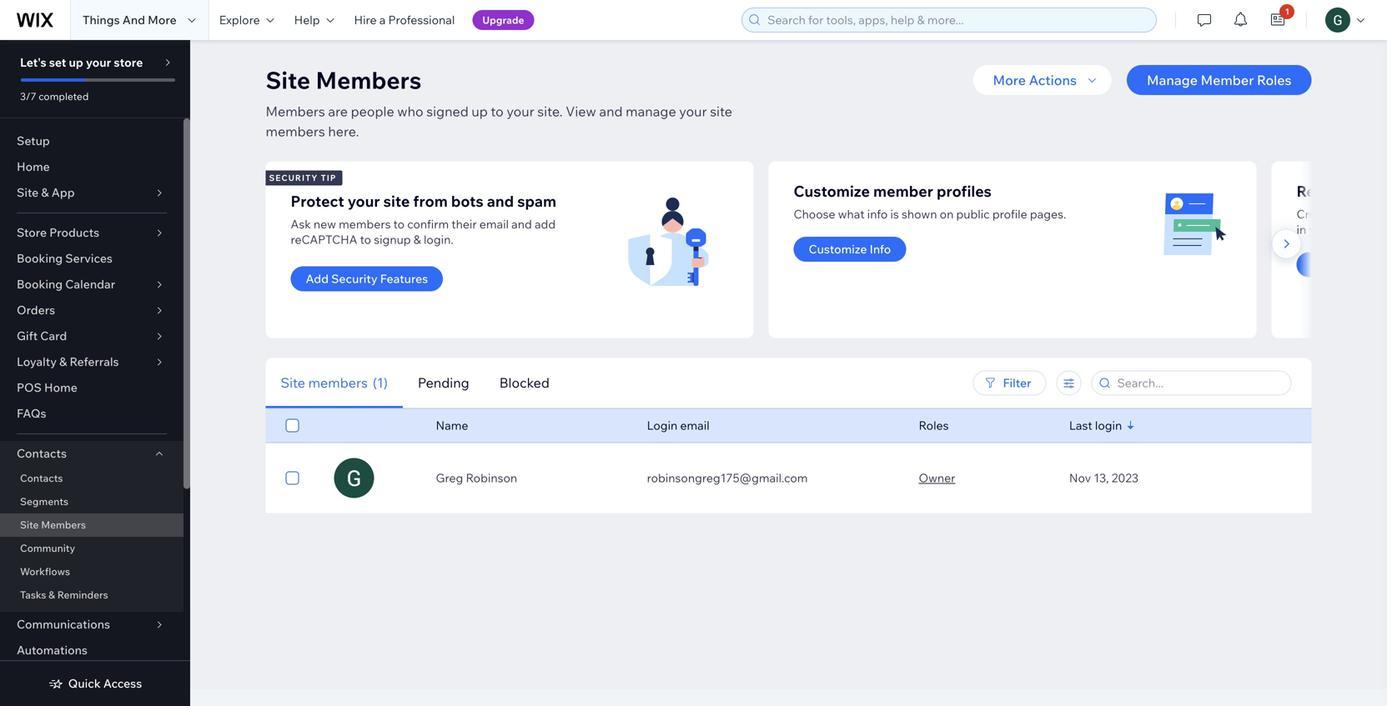 Task type: locate. For each thing, give the bounding box(es) containing it.
site inside dropdown button
[[17, 185, 39, 200]]

reward mem create unique me
[[1297, 182, 1387, 237]]

& inside protect your site from bots and spam ask new members to confirm their email and add recaptcha to signup & login.
[[413, 232, 421, 247]]

0 vertical spatial customize
[[794, 182, 870, 201]]

1
[[1285, 6, 1289, 17]]

1 horizontal spatial email
[[680, 418, 710, 433]]

1 horizontal spatial site
[[710, 103, 732, 120]]

community
[[20, 542, 75, 555]]

members up security
[[266, 123, 325, 140]]

are
[[328, 103, 348, 120]]

roles inside button
[[1257, 72, 1292, 88]]

1 vertical spatial up
[[472, 103, 488, 120]]

members left are
[[266, 103, 325, 120]]

more left actions
[[993, 72, 1026, 88]]

quick access button
[[48, 676, 142, 691]]

signup
[[374, 232, 411, 247]]

and
[[599, 103, 623, 120], [487, 192, 514, 211], [511, 217, 532, 231]]

None checkbox
[[286, 416, 299, 436], [286, 468, 299, 488], [286, 416, 299, 436], [286, 468, 299, 488]]

faqs link
[[0, 401, 183, 427]]

your inside protect your site from bots and spam ask new members to confirm their email and add recaptcha to signup & login.
[[348, 192, 380, 211]]

2 vertical spatial members
[[308, 374, 368, 391]]

contacts down faqs
[[17, 446, 67, 461]]

upgrade
[[482, 14, 524, 26]]

site for site members members are people who signed up to your site. view and manage your site members here.
[[266, 65, 310, 95]]

to up 'signup'
[[393, 217, 405, 231]]

member
[[873, 182, 933, 201]]

2 horizontal spatial to
[[491, 103, 504, 120]]

things
[[83, 13, 120, 27]]

more
[[148, 13, 177, 27], [993, 72, 1026, 88]]

& right tasks
[[48, 589, 55, 601]]

contacts
[[17, 446, 67, 461], [20, 472, 63, 485]]

members up community
[[41, 519, 86, 531]]

members inside protect your site from bots and spam ask new members to confirm their email and add recaptcha to signup & login.
[[339, 217, 391, 231]]

& down the confirm
[[413, 232, 421, 247]]

0 horizontal spatial site
[[383, 192, 410, 211]]

and left add
[[511, 217, 532, 231]]

1 booking from the top
[[17, 251, 63, 266]]

2023
[[1112, 471, 1139, 485]]

automations
[[17, 643, 88, 658]]

members left (1)
[[308, 374, 368, 391]]

1 vertical spatial to
[[393, 217, 405, 231]]

0 vertical spatial to
[[491, 103, 504, 120]]

home down loyalty & referrals
[[44, 380, 77, 395]]

a
[[379, 13, 386, 27]]

contacts inside contacts dropdown button
[[17, 446, 67, 461]]

booking down store
[[17, 251, 63, 266]]

customize inside button
[[809, 242, 867, 256]]

0 vertical spatial home
[[17, 159, 50, 174]]

tip
[[321, 173, 336, 183]]

2 vertical spatial to
[[360, 232, 371, 247]]

1 vertical spatial site
[[383, 192, 410, 211]]

& for app
[[41, 185, 49, 200]]

site members members are people who signed up to your site. view and manage your site members here.
[[266, 65, 732, 140]]

things and more
[[83, 13, 177, 27]]

tasks & reminders
[[20, 589, 108, 601]]

0 vertical spatial members
[[266, 123, 325, 140]]

site
[[710, 103, 732, 120], [383, 192, 410, 211]]

login.
[[424, 232, 454, 247]]

filter
[[1003, 376, 1031, 390]]

pending
[[418, 374, 469, 391]]

site
[[266, 65, 310, 95], [17, 185, 39, 200], [281, 374, 305, 391], [20, 519, 39, 531]]

pending button
[[403, 358, 484, 409]]

and right bots
[[487, 192, 514, 211]]

1 vertical spatial email
[[680, 418, 710, 433]]

customize down what
[[809, 242, 867, 256]]

1 vertical spatial and
[[487, 192, 514, 211]]

more actions button
[[973, 65, 1112, 95]]

customize for info
[[809, 242, 867, 256]]

orders button
[[0, 298, 183, 324]]

members up the people
[[316, 65, 421, 95]]

1 horizontal spatial roles
[[1257, 72, 1292, 88]]

0 vertical spatial booking
[[17, 251, 63, 266]]

set
[[49, 55, 66, 70]]

to right signed
[[491, 103, 504, 120]]

add security features
[[306, 271, 428, 286]]

confirm
[[407, 217, 449, 231]]

login
[[1095, 418, 1122, 433]]

roles
[[1257, 72, 1292, 88], [919, 418, 949, 433]]

booking inside dropdown button
[[17, 277, 63, 292]]

site inside 'tab list'
[[281, 374, 305, 391]]

site & app
[[17, 185, 75, 200]]

who
[[397, 103, 423, 120]]

1 vertical spatial contacts
[[20, 472, 63, 485]]

site inside protect your site from bots and spam ask new members to confirm their email and add recaptcha to signup & login.
[[383, 192, 410, 211]]

& left app
[[41, 185, 49, 200]]

1 vertical spatial customize
[[809, 242, 867, 256]]

site left from
[[383, 192, 410, 211]]

loyalty & referrals
[[17, 354, 119, 369]]

Search... field
[[1112, 372, 1286, 395]]

login
[[647, 418, 678, 433]]

roles right the member
[[1257, 72, 1292, 88]]

& right loyalty
[[59, 354, 67, 369]]

0 horizontal spatial roles
[[919, 418, 949, 433]]

1 vertical spatial members
[[266, 103, 325, 120]]

pages.
[[1030, 207, 1066, 221]]

contacts up segments
[[20, 472, 63, 485]]

segments link
[[0, 490, 183, 514]]

site members
[[20, 519, 86, 531]]

and
[[122, 13, 145, 27]]

add security features button
[[291, 266, 443, 292]]

recaptcha
[[291, 232, 357, 247]]

to
[[491, 103, 504, 120], [393, 217, 405, 231], [360, 232, 371, 247]]

site.
[[537, 103, 563, 120]]

security
[[331, 271, 378, 286]]

site for site members
[[20, 519, 39, 531]]

robinsongreg175@gmail.com
[[647, 471, 808, 485]]

choose
[[794, 207, 835, 221]]

list
[[263, 161, 1387, 338]]

blocked button
[[484, 358, 565, 409]]

(1)
[[373, 374, 388, 391]]

1 horizontal spatial up
[[472, 103, 488, 120]]

0 horizontal spatial email
[[479, 217, 509, 231]]

0 vertical spatial more
[[148, 13, 177, 27]]

and right the 'view'
[[599, 103, 623, 120]]

hire a professional
[[354, 13, 455, 27]]

more right 'and'
[[148, 13, 177, 27]]

& for reminders
[[48, 589, 55, 601]]

0 vertical spatial email
[[479, 217, 509, 231]]

protect
[[291, 192, 344, 211]]

mem
[[1354, 182, 1387, 201]]

1 vertical spatial more
[[993, 72, 1026, 88]]

signed
[[426, 103, 469, 120]]

communications
[[17, 617, 110, 632]]

booking up orders
[[17, 277, 63, 292]]

1 horizontal spatial to
[[393, 217, 405, 231]]

site inside site members members are people who signed up to your site. view and manage your site members here.
[[266, 65, 310, 95]]

more inside button
[[993, 72, 1026, 88]]

members for site members members are people who signed up to your site. view and manage your site members here.
[[316, 65, 421, 95]]

0 vertical spatial site
[[710, 103, 732, 120]]

customize up choose
[[794, 182, 870, 201]]

1 vertical spatial members
[[339, 217, 391, 231]]

to left 'signup'
[[360, 232, 371, 247]]

email right login
[[680, 418, 710, 433]]

and inside site members members are people who signed up to your site. view and manage your site members here.
[[599, 103, 623, 120]]

booking calendar
[[17, 277, 115, 292]]

contacts inside contacts link
[[20, 472, 63, 485]]

members inside sidebar element
[[41, 519, 86, 531]]

2 booking from the top
[[17, 277, 63, 292]]

1 vertical spatial roles
[[919, 418, 949, 433]]

2 vertical spatial and
[[511, 217, 532, 231]]

site & app button
[[0, 180, 183, 206]]

hire
[[354, 13, 377, 27]]

0 vertical spatial members
[[316, 65, 421, 95]]

manage
[[626, 103, 676, 120]]

2 vertical spatial members
[[41, 519, 86, 531]]

site inside site members members are people who signed up to your site. view and manage your site members here.
[[710, 103, 732, 120]]

here.
[[328, 123, 359, 140]]

0 vertical spatial up
[[69, 55, 83, 70]]

your right the protect
[[348, 192, 380, 211]]

from
[[413, 192, 448, 211]]

members up 'signup'
[[339, 217, 391, 231]]

home down the setup
[[17, 159, 50, 174]]

& for referrals
[[59, 354, 67, 369]]

1 vertical spatial home
[[44, 380, 77, 395]]

your inside sidebar element
[[86, 55, 111, 70]]

pos home
[[17, 380, 77, 395]]

customize inside customize member profiles choose what info is shown on public profile pages.
[[794, 182, 870, 201]]

0 vertical spatial roles
[[1257, 72, 1292, 88]]

add
[[535, 217, 556, 231]]

site members link
[[0, 514, 183, 537]]

nov
[[1069, 471, 1091, 485]]

calendar
[[65, 277, 115, 292]]

roles up owner
[[919, 418, 949, 433]]

public
[[956, 207, 990, 221]]

Search for tools, apps, help & more... field
[[763, 8, 1151, 32]]

0 vertical spatial contacts
[[17, 446, 67, 461]]

completed
[[39, 90, 89, 103]]

up right 'set'
[[69, 55, 83, 70]]

up inside sidebar element
[[69, 55, 83, 70]]

email right their
[[479, 217, 509, 231]]

site for site members (1)
[[281, 374, 305, 391]]

robinson
[[466, 471, 517, 485]]

up right signed
[[472, 103, 488, 120]]

tab list
[[266, 358, 780, 409]]

site for site & app
[[17, 185, 39, 200]]

your right manage
[[679, 103, 707, 120]]

site right manage
[[710, 103, 732, 120]]

1 vertical spatial booking
[[17, 277, 63, 292]]

0 horizontal spatial up
[[69, 55, 83, 70]]

0 vertical spatial and
[[599, 103, 623, 120]]

1 horizontal spatial more
[[993, 72, 1026, 88]]

your left store
[[86, 55, 111, 70]]

loyalty & referrals button
[[0, 349, 183, 375]]



Task type: vqa. For each thing, say whether or not it's contained in the screenshot.
to to the top
yes



Task type: describe. For each thing, give the bounding box(es) containing it.
view
[[566, 103, 596, 120]]

faqs
[[17, 406, 46, 421]]

pos
[[17, 380, 42, 395]]

store products
[[17, 225, 99, 240]]

create
[[1297, 207, 1333, 221]]

contacts for contacts dropdown button
[[17, 446, 67, 461]]

your left site.
[[507, 103, 534, 120]]

workflows link
[[0, 560, 183, 584]]

spam
[[517, 192, 556, 211]]

tab list containing site members
[[266, 358, 780, 409]]

automations link
[[0, 638, 183, 664]]

profile
[[992, 207, 1027, 221]]

booking for booking services
[[17, 251, 63, 266]]

store
[[17, 225, 47, 240]]

contacts button
[[0, 441, 183, 467]]

members for site members
[[41, 519, 86, 531]]

booking calendar button
[[0, 272, 183, 298]]

referrals
[[70, 354, 119, 369]]

unique
[[1336, 207, 1373, 221]]

shown
[[902, 207, 937, 221]]

gift card button
[[0, 324, 183, 349]]

help button
[[284, 0, 344, 40]]

bots
[[451, 192, 484, 211]]

pos home link
[[0, 375, 183, 401]]

is
[[890, 207, 899, 221]]

professional
[[388, 13, 455, 27]]

store products button
[[0, 220, 183, 246]]

tasks
[[20, 589, 46, 601]]

owner
[[919, 471, 955, 485]]

blocked
[[499, 374, 550, 391]]

site members (1)
[[281, 374, 388, 391]]

contacts for contacts link
[[20, 472, 63, 485]]

store
[[114, 55, 143, 70]]

greg robinson image
[[334, 458, 374, 498]]

13,
[[1094, 471, 1109, 485]]

security
[[269, 173, 318, 183]]

customize info button
[[794, 237, 906, 262]]

help
[[294, 13, 320, 27]]

orders
[[17, 303, 55, 317]]

home link
[[0, 154, 183, 180]]

people
[[351, 103, 394, 120]]

me
[[1376, 207, 1387, 221]]

new
[[314, 217, 336, 231]]

their
[[451, 217, 477, 231]]

filter button
[[973, 371, 1046, 396]]

3/7
[[20, 90, 36, 103]]

list containing customize member profiles
[[263, 161, 1387, 338]]

nov 13, 2023
[[1069, 471, 1139, 485]]

loyalty
[[17, 354, 57, 369]]

security tip
[[269, 173, 336, 183]]

email inside protect your site from bots and spam ask new members to confirm their email and add recaptcha to signup & login.
[[479, 217, 509, 231]]

booking services link
[[0, 246, 183, 272]]

0 horizontal spatial to
[[360, 232, 371, 247]]

app
[[52, 185, 75, 200]]

reminders
[[57, 589, 108, 601]]

name
[[436, 418, 468, 433]]

on
[[940, 207, 954, 221]]

hire a professional link
[[344, 0, 465, 40]]

quick
[[68, 676, 101, 691]]

quick access
[[68, 676, 142, 691]]

customize for member
[[794, 182, 870, 201]]

manage member roles button
[[1127, 65, 1312, 95]]

sidebar element
[[0, 40, 190, 706]]

to inside site members members are people who signed up to your site. view and manage your site members here.
[[491, 103, 504, 120]]

info
[[870, 242, 891, 256]]

customize member profiles choose what info is shown on public profile pages.
[[794, 182, 1066, 221]]

members inside site members members are people who signed up to your site. view and manage your site members here.
[[266, 123, 325, 140]]

booking services
[[17, 251, 112, 266]]

manage member roles
[[1147, 72, 1292, 88]]

up inside site members members are people who signed up to your site. view and manage your site members here.
[[472, 103, 488, 120]]

login email
[[647, 418, 710, 433]]

upgrade button
[[472, 10, 534, 30]]

0 horizontal spatial more
[[148, 13, 177, 27]]

booking for booking calendar
[[17, 277, 63, 292]]

segments
[[20, 495, 68, 508]]

greg
[[436, 471, 463, 485]]

protect your site from bots and spam ask new members to confirm their email and add recaptcha to signup & login.
[[291, 192, 556, 247]]

1 button
[[1260, 0, 1296, 40]]

services
[[65, 251, 112, 266]]

home inside pos home link
[[44, 380, 77, 395]]

last
[[1069, 418, 1092, 433]]

add
[[306, 271, 329, 286]]

setup link
[[0, 128, 183, 154]]

customize info
[[809, 242, 891, 256]]

info
[[867, 207, 888, 221]]

card
[[40, 329, 67, 343]]

manage
[[1147, 72, 1198, 88]]

home inside home link
[[17, 159, 50, 174]]

more actions
[[993, 72, 1077, 88]]

member
[[1201, 72, 1254, 88]]



